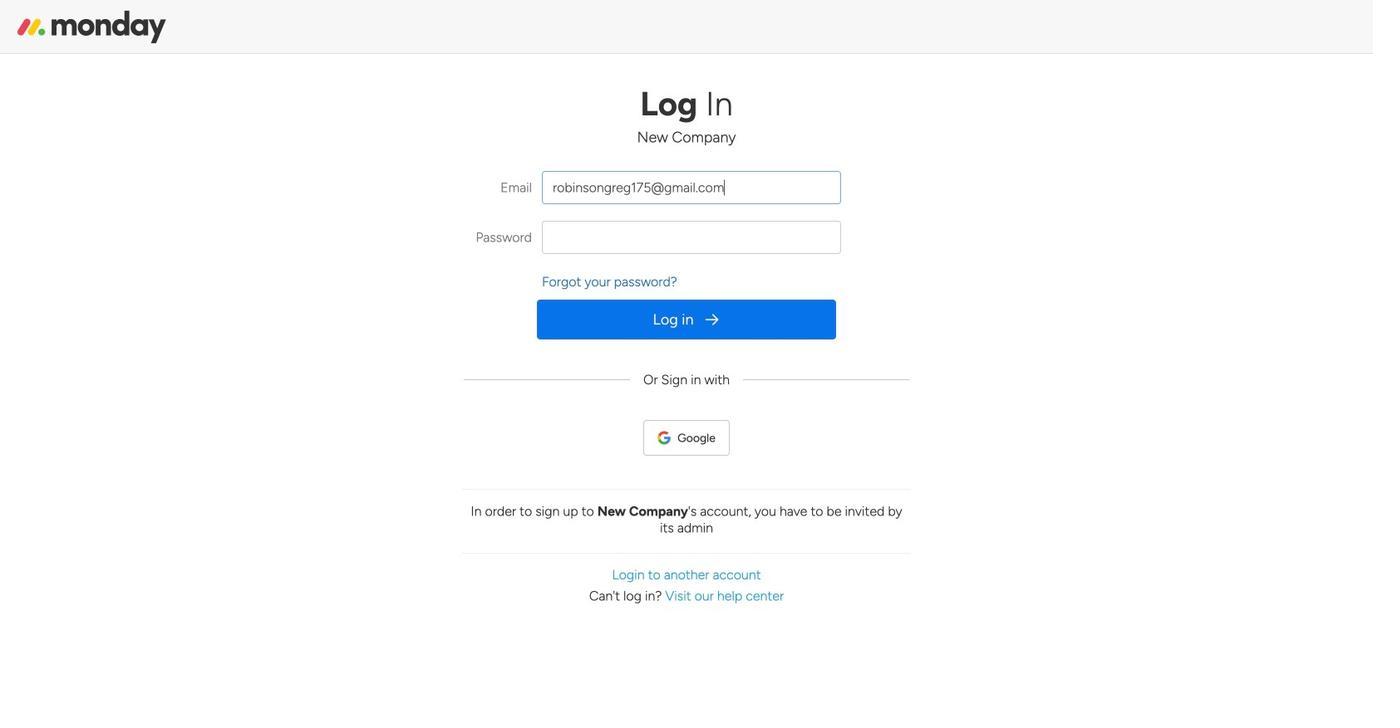 Task type: vqa. For each thing, say whether or not it's contained in the screenshot.
NORMAL TEXT IMAGE
no



Task type: locate. For each thing, give the bounding box(es) containing it.
monday logo image
[[17, 8, 166, 45]]

Enter your work email address field
[[542, 171, 841, 204]]

Enter password password field
[[542, 221, 841, 254]]

login with google element
[[677, 431, 716, 445]]



